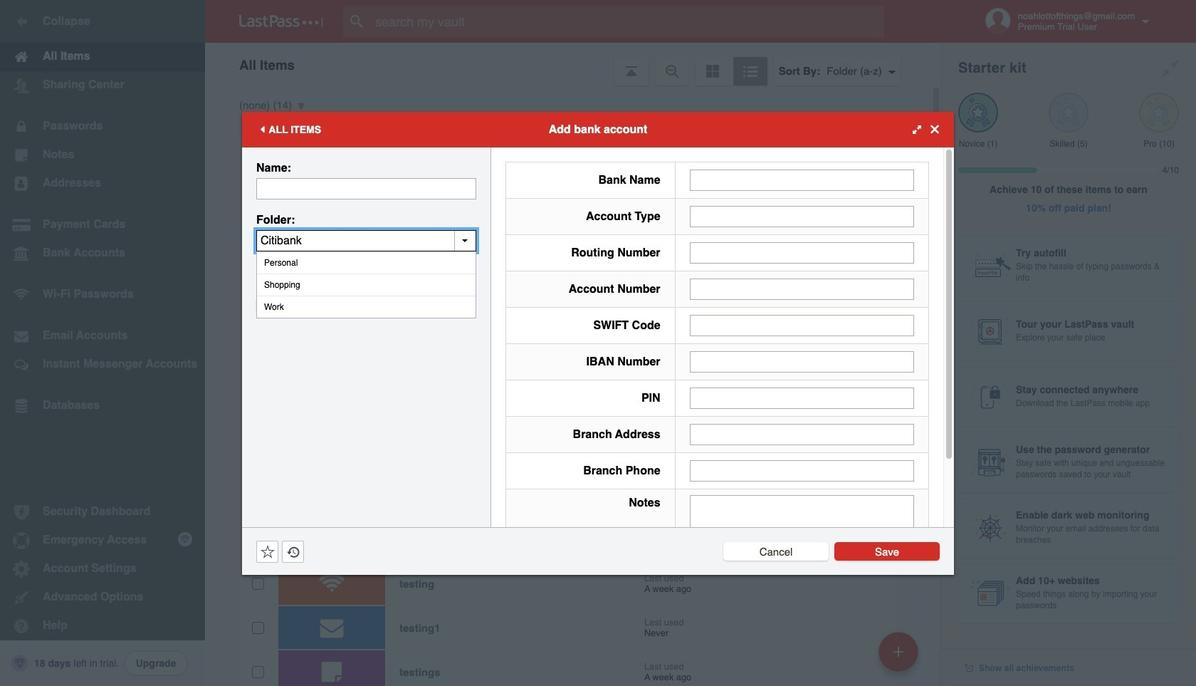Task type: describe. For each thing, give the bounding box(es) containing it.
lastpass image
[[239, 15, 323, 28]]

new item image
[[894, 646, 904, 656]]



Task type: locate. For each thing, give the bounding box(es) containing it.
main navigation navigation
[[0, 0, 205, 686]]

None text field
[[256, 178, 477, 199], [690, 206, 915, 227], [690, 242, 915, 263], [690, 278, 915, 300], [690, 351, 915, 372], [690, 387, 915, 409], [690, 424, 915, 445], [690, 460, 915, 481], [690, 495, 915, 583], [256, 178, 477, 199], [690, 206, 915, 227], [690, 242, 915, 263], [690, 278, 915, 300], [690, 351, 915, 372], [690, 387, 915, 409], [690, 424, 915, 445], [690, 460, 915, 481], [690, 495, 915, 583]]

None text field
[[690, 169, 915, 191], [256, 230, 477, 251], [690, 315, 915, 336], [690, 169, 915, 191], [256, 230, 477, 251], [690, 315, 915, 336]]

Search search field
[[343, 6, 913, 37]]

search my vault text field
[[343, 6, 913, 37]]

new item navigation
[[874, 628, 928, 686]]

dialog
[[242, 111, 955, 592]]

vault options navigation
[[205, 43, 942, 85]]



Task type: vqa. For each thing, say whether or not it's contained in the screenshot.
password field
no



